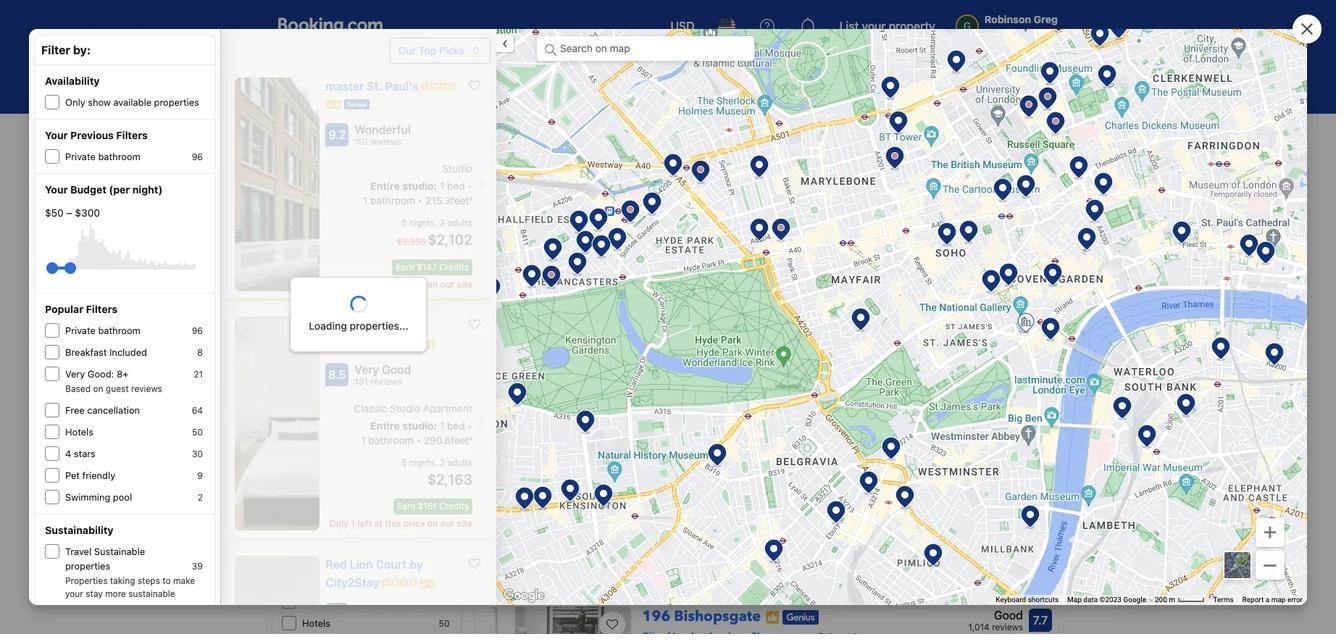 Task type: locate. For each thing, give the bounding box(es) containing it.
8+ right red
[[354, 560, 366, 571]]

wonderful
[[355, 123, 411, 137]]

0 vertical spatial $50
[[45, 207, 64, 219]]

2 horizontal spatial london
[[751, 434, 782, 445]]

included up very good: 8+
[[109, 347, 147, 358]]

on inside button
[[364, 235, 376, 247]]

guest inside very good: 8+ based on guest reviews
[[343, 575, 366, 586]]

filter by: for availability
[[41, 43, 91, 57]]

64 right very good
[[439, 597, 450, 607]]

sustainable up the taking
[[94, 546, 145, 557]]

1 vertical spatial at
[[374, 518, 383, 529]]

city2stay down lion
[[326, 576, 379, 590]]

1 vertical spatial $50 – $300
[[282, 398, 337, 410]]

2 down "9"
[[198, 492, 203, 503]]

reviews inside "very good 181 reviews"
[[371, 376, 402, 387]]

blue genius logo image
[[344, 99, 370, 109], [344, 99, 370, 109]]

your
[[45, 129, 68, 141], [45, 183, 68, 196], [282, 320, 305, 333], [282, 375, 305, 387]]

see down 'save' at the left bottom of the page
[[495, 352, 513, 364]]

google
[[1124, 596, 1147, 604]]

only 2 left at this price on our site
[[328, 279, 473, 290]]

price down 5 nights , 2 adults $2,163
[[404, 518, 425, 529]]

8 down only 1 left at this price on our site on the bottom of the page
[[444, 539, 450, 549]]

results
[[551, 144, 578, 155]]

cancellation
[[87, 405, 140, 416], [324, 596, 377, 607]]

loading
[[309, 319, 347, 332]]

cancellation down very good: 8+ based on guest reviews
[[324, 596, 377, 607]]

1 horizontal spatial properties
[[154, 96, 199, 108]]

$50 – $300 for leftmost group
[[45, 207, 100, 219]]

reviews inside very good: 8+ based on guest reviews
[[368, 575, 399, 586]]

nights up "$2,163" at the bottom of the page
[[410, 457, 435, 468]]

entire down classic
[[371, 420, 400, 432]]

site
[[457, 279, 473, 290], [457, 518, 473, 529], [816, 531, 832, 542]]

4
[[65, 448, 71, 460], [677, 531, 683, 542]]

hotels up 4 stars
[[65, 426, 94, 438]]

1 horizontal spatial filter by:
[[278, 289, 328, 302]]

good inside very good 1,556 reviews
[[995, 412, 1024, 426]]

flights link
[[340, 49, 416, 81]]

0 horizontal spatial show
[[335, 235, 361, 247]]

more
[[548, 323, 572, 335], [105, 589, 126, 600]]

very left red
[[302, 560, 322, 571]]

rooms
[[685, 531, 712, 542]]

very for very good 1,556 reviews
[[967, 412, 992, 426]]

deals
[[575, 299, 614, 318]]

scored 7.7 element
[[1029, 609, 1053, 632]]

rated very good element
[[355, 361, 473, 378], [355, 601, 473, 618]]

travel for travel sustainable properties
[[65, 546, 91, 557]]

very for very good
[[355, 603, 379, 616]]

1 horizontal spatial ·
[[897, 109, 900, 121]]

search button
[[984, 96, 1064, 135]]

stars
[[74, 448, 96, 460]]

©2023
[[1100, 596, 1122, 604]]

studio inside "studio entire studio : 1 bed • 1 bathroom • 215.3feet²"
[[403, 180, 434, 192]]

free down very good: 8+ based on guest reviews
[[302, 596, 322, 607]]

1 horizontal spatial by
[[410, 558, 423, 571]]

site down queen double room link
[[816, 531, 832, 542]]

this up red lion court by city2stay
[[385, 518, 401, 529]]

2 : from the top
[[434, 420, 437, 432]]

bed inside "studio entire studio : 1 bed • 1 bathroom • 215.3feet²"
[[447, 180, 465, 192]]

see inside see available deals button
[[495, 352, 513, 364]]

this inside queen double room 1 queen bed only 4 rooms left at this price on our site
[[743, 531, 759, 542]]

our inside queen double room 1 queen bed only 4 rooms left at this price on our site
[[799, 531, 814, 542]]

0 vertical spatial this
[[385, 279, 401, 290]]

reviews inside wonderful 101 reviews
[[371, 137, 402, 147]]

1
[[710, 109, 715, 121], [903, 109, 908, 121], [440, 180, 445, 192], [363, 195, 368, 207], [440, 420, 445, 432], [361, 434, 366, 447], [654, 515, 658, 526], [351, 518, 355, 529]]

bed down the 'double'
[[689, 515, 704, 526]]

+ right flight
[[481, 59, 487, 71]]

0 vertical spatial studio
[[403, 180, 434, 192]]

a
[[1266, 596, 1270, 604]]

1 vertical spatial included
[[347, 538, 384, 549]]

1 vertical spatial left
[[358, 518, 372, 529]]

2 up availability
[[1017, 500, 1022, 511]]

64
[[192, 405, 203, 416], [439, 597, 450, 607]]

1 vertical spatial group
[[289, 448, 443, 471]]

city2stay down loading properties... on the left bottom of the page
[[326, 337, 379, 350]]

bathroom inside classic studio apartment entire studio : 1 bed • 1 bathroom • 290.6feet²
[[369, 434, 414, 447]]

home link
[[272, 144, 296, 157]]

to right places
[[718, 247, 729, 260]]

based down red
[[302, 575, 328, 586]]

1 vertical spatial to
[[163, 576, 171, 586]]

0 horizontal spatial guest
[[106, 383, 129, 394]]

8+ inside very good: 8+ based on guest reviews
[[354, 560, 366, 571]]

flight + hotel link
[[419, 49, 527, 81]]

1 vertical spatial by:
[[310, 289, 328, 302]]

0 horizontal spatial by:
[[73, 43, 91, 57]]

court right lion
[[376, 558, 407, 571]]

left up loading properties... on the left bottom of the page
[[358, 279, 372, 290]]

2 vertical spatial price
[[761, 531, 784, 542]]

very good
[[355, 603, 411, 616]]

1 : from the top
[[434, 180, 437, 192]]

0 vertical spatial your budget (per night)
[[45, 183, 163, 196]]

1 studio from the top
[[403, 180, 434, 192]]

by inside crane court by city2stay
[[395, 319, 409, 332]]

+ link
[[1256, 517, 1285, 547]]

1 left queen
[[654, 515, 658, 526]]

0 vertical spatial 4
[[65, 448, 71, 460]]

classic studio apartment entire studio : 1 bed • 1 bathroom • 290.6feet²
[[354, 402, 473, 447]]

1 horizontal spatial your budget (per night)
[[282, 375, 400, 387]]

apartment
[[423, 402, 473, 415]]

0 vertical spatial previous
[[70, 129, 114, 141]]

this down queen double room link
[[743, 531, 759, 542]]

budget for leftmost group
[[70, 183, 107, 196]]

–
[[66, 207, 72, 219], [303, 398, 309, 410]]

adults up "$2,163" at the bottom of the page
[[448, 457, 473, 468]]

2 city2stay from the top
[[326, 576, 379, 590]]

keyboard shortcuts button
[[996, 595, 1059, 605]]

2 studio from the top
[[403, 420, 434, 432]]

very inside very good 1,556 reviews
[[967, 412, 992, 426]]

filter by: up loading
[[278, 289, 328, 302]]

215.3feet²
[[426, 195, 473, 207]]

1 horizontal spatial studio
[[442, 163, 473, 175]]

8+ for very good: 8+ based on guest reviews
[[354, 560, 366, 571]]

1 vertical spatial good:
[[325, 560, 351, 571]]

wed, dec 27 — mon, jan 1
[[582, 109, 715, 121]]

bed inside classic studio apartment entire studio : 1 bed • 1 bathroom • 290.6feet²
[[447, 420, 465, 432]]

adults up see availability link
[[1025, 500, 1050, 511]]

0 horizontal spatial to
[[163, 576, 171, 586]]

1 vertical spatial see
[[952, 548, 970, 560]]

0 vertical spatial 5
[[402, 218, 407, 229]]

1 horizontal spatial 8+
[[354, 560, 366, 571]]

on inside queen double room 1 queen bed only 4 rooms left at this price on our site
[[786, 531, 797, 542]]

1 horizontal spatial see
[[952, 548, 970, 560]]

search inside button
[[1001, 107, 1047, 123]]

0 vertical spatial available
[[113, 96, 152, 108]]

1 horizontal spatial travel
[[684, 452, 709, 463]]

0 vertical spatial search
[[1001, 107, 1047, 123]]

travel down sustainability
[[65, 546, 91, 557]]

1 vertical spatial this
[[385, 518, 401, 529]]

1 vertical spatial your
[[567, 247, 592, 260]]

4 left stars
[[65, 448, 71, 460]]

our down queen double room link
[[799, 531, 814, 542]]

nights up $2,336 $2,102
[[410, 218, 435, 229]]

1 vertical spatial city2stay
[[326, 576, 379, 590]]

see
[[495, 352, 513, 364], [952, 548, 970, 560]]

1 vertical spatial filter
[[278, 289, 307, 302]]

more inside properties taking steps to make your stay more sustainable
[[105, 589, 126, 600]]

rated very good element up apartment
[[355, 361, 473, 378]]

0 vertical spatial bed
[[447, 180, 465, 192]]

group
[[52, 257, 196, 280], [289, 448, 443, 471]]

night) for the rightmost group
[[370, 375, 400, 387]]

0 vertical spatial court
[[361, 319, 392, 332]]

see available deals button
[[486, 345, 594, 371]]

0 vertical spatial show on map
[[335, 235, 399, 247]]

studio inside "studio entire studio : 1 bed • 1 bathroom • 215.3feet²"
[[442, 163, 473, 175]]

court inside crane court by city2stay
[[361, 319, 392, 332]]

1 horizontal spatial $50
[[282, 398, 301, 410]]

very down red lion court by city2stay
[[355, 603, 379, 616]]

price down $2,336
[[404, 279, 425, 290]]

good: for very good: 8+
[[88, 368, 114, 380]]

0 horizontal spatial studio
[[390, 402, 420, 415]]

0 horizontal spatial search
[[520, 144, 548, 155]]

see left availability
[[952, 548, 970, 560]]

8 up 21
[[197, 347, 203, 358]]

0 vertical spatial left
[[358, 279, 372, 290]]

1 vertical spatial free cancellation
[[302, 596, 377, 607]]

filter by:
[[41, 43, 91, 57], [278, 289, 328, 302]]

private bathroom
[[65, 151, 141, 162], [65, 325, 141, 336], [302, 342, 378, 354], [302, 516, 378, 528]]

, up availability
[[1012, 500, 1014, 511]]

breakfast up very good: 8+
[[65, 347, 107, 358]]

london
[[427, 144, 457, 155], [473, 144, 504, 155], [751, 434, 782, 445]]

popular
[[45, 303, 83, 315], [282, 494, 321, 507]]

price for 101
[[404, 279, 425, 290]]

5 inside 5 nights , 2 adults $2,163
[[402, 457, 407, 468]]

entire down 'greater'
[[371, 180, 400, 192]]

more inside black friday deals save 30% or more when you book before nov 29, 2023
[[548, 323, 572, 335]]

reviews inside the good 1,014 reviews
[[993, 622, 1024, 633]]

dec
[[610, 109, 628, 121]]

: inside classic studio apartment entire studio : 1 bed • 1 bathroom • 290.6feet²
[[434, 420, 437, 432]]

travel down and
[[684, 452, 709, 463]]

court
[[361, 319, 392, 332], [376, 558, 407, 571]]

at for good
[[374, 518, 383, 529]]

: inside "studio entire studio : 1 bed • 1 bathroom • 215.3feet²"
[[434, 180, 437, 192]]

0 vertical spatial popular filters
[[45, 303, 118, 315]]

your left the filters,
[[567, 247, 592, 260]]

96%
[[634, 247, 661, 260]]

1 horizontal spatial map
[[831, 434, 849, 445]]

0 horizontal spatial group
[[52, 257, 196, 280]]

nov
[[682, 323, 700, 335]]

1 vertical spatial popular
[[282, 494, 321, 507]]

1 horizontal spatial hotels
[[302, 618, 331, 629]]

30%
[[511, 323, 533, 335]]

1 horizontal spatial stay
[[732, 247, 756, 260]]

by inside red lion court by city2stay
[[410, 558, 423, 571]]

196 bishopsgate
[[643, 607, 761, 626]]

0 horizontal spatial $50
[[45, 207, 64, 219]]

rated very good element down red lion court by city2stay
[[355, 601, 473, 618]]

free cancellation down "based on guest reviews"
[[65, 405, 140, 416]]

previous
[[70, 129, 114, 141], [307, 320, 351, 333]]

london right 'greater'
[[427, 144, 457, 155]]

your budget (per night)
[[45, 183, 163, 196], [282, 375, 400, 387]]

based on guest reviews
[[65, 383, 162, 394]]

very inside very good: 8+ based on guest reviews
[[302, 560, 322, 571]]

1 up the show on map button
[[363, 195, 368, 207]]

to left make
[[163, 576, 171, 586]]

price down queen double room link
[[761, 531, 784, 542]]

·
[[841, 109, 844, 121], [897, 109, 900, 121]]

you
[[603, 323, 620, 335]]

sustainable
[[711, 452, 759, 463], [94, 546, 145, 557]]

bathroom up $2,336
[[370, 195, 416, 207]]

map inside "map view" 'dialog'
[[1272, 596, 1286, 604]]

1 vertical spatial your budget (per night)
[[282, 375, 400, 387]]

1 vertical spatial free
[[302, 596, 322, 607]]

0 vertical spatial 8+
[[117, 368, 129, 380]]

0 horizontal spatial map
[[378, 235, 399, 247]]

:
[[434, 180, 437, 192], [434, 420, 437, 432]]

search results updated. central london: 139 properties found. applied filters: $50 – $300 (per night). element
[[474, 169, 1065, 189]]

4 inside queen double room 1 queen bed only 4 rooms left at this price on our site
[[677, 531, 683, 542]]

2 horizontal spatial map
[[1272, 596, 1286, 604]]

•
[[468, 180, 473, 192], [418, 195, 423, 207], [468, 420, 473, 432], [416, 434, 421, 447]]

budget
[[70, 183, 107, 196], [307, 375, 344, 387]]

stay down properties
[[86, 589, 103, 600]]

queen
[[654, 502, 682, 513]]

1 entire from the top
[[371, 180, 400, 192]]

2 · from the left
[[897, 109, 900, 121]]

based for based on your filters, 96% of places to stay are unavailable on our site.
[[512, 247, 547, 260]]

only down queen
[[654, 531, 674, 542]]

stay left are
[[732, 247, 756, 260]]

based down very good: 8+
[[65, 383, 91, 394]]

only for only 1 left at this price on our site
[[329, 518, 349, 529]]

kensington
[[643, 434, 691, 445]]

see for see available deals
[[495, 352, 513, 364]]

$50
[[45, 207, 64, 219], [282, 398, 301, 410]]

map
[[378, 235, 399, 247], [831, 434, 849, 445], [1272, 596, 1286, 604]]

sustainability
[[45, 524, 113, 536]]

only for only 2 left at this price on our site
[[328, 279, 348, 290]]

1 vertical spatial map
[[831, 434, 849, 445]]

travel for travel sustainable level 2
[[684, 452, 709, 463]]

0 vertical spatial budget
[[70, 183, 107, 196]]

very up "based on guest reviews"
[[65, 368, 85, 380]]

1 horizontal spatial filter
[[278, 289, 307, 302]]

1 · from the left
[[841, 109, 844, 121]]

, up "$2,163" at the bottom of the page
[[435, 457, 437, 468]]

sustainable inside travel sustainable properties
[[94, 546, 145, 557]]

by: for availability
[[73, 43, 91, 57]]

good inside "very good 181 reviews"
[[382, 363, 411, 376]]

site for wonderful
[[457, 279, 473, 290]]

filter by: for your previous filters
[[278, 289, 328, 302]]

0 vertical spatial city2stay
[[326, 337, 379, 350]]

site inside queen double room 1 queen bed only 4 rooms left at this price on our site
[[816, 531, 832, 542]]

show
[[335, 235, 361, 247], [792, 434, 816, 445]]

adults inside button
[[809, 109, 838, 121]]

paul's
[[385, 80, 419, 93]]

wed,
[[582, 109, 607, 121]]

free cancellation
[[65, 405, 140, 416], [302, 596, 377, 607]]

by: for your previous filters
[[310, 289, 328, 302]]

studio right classic
[[390, 402, 420, 415]]

+ up report a map error
[[1264, 517, 1278, 544]]

1 city2stay from the top
[[326, 337, 379, 350]]

stays
[[299, 59, 325, 71]]

hotel right flight
[[490, 59, 515, 71]]

0 horizontal spatial london
[[427, 144, 457, 155]]

only up crane
[[328, 279, 348, 290]]

1 up lion
[[351, 518, 355, 529]]

9
[[197, 470, 203, 481]]

show inside button
[[335, 235, 361, 247]]

very right scored 8.5 element
[[355, 363, 379, 376]]

travel sustainable properties
[[65, 546, 145, 572]]

1 vertical spatial available
[[516, 352, 557, 364]]

your
[[862, 20, 886, 33], [567, 247, 592, 260], [65, 589, 83, 600]]

1 vertical spatial 8
[[444, 539, 450, 549]]

nights
[[410, 218, 435, 229], [410, 457, 435, 468], [987, 500, 1012, 511]]

unavailable
[[780, 247, 843, 260]]

see inside see availability link
[[952, 548, 970, 560]]

at up the properties... on the left of page
[[374, 279, 383, 290]]

search for search
[[1001, 107, 1047, 123]]

terms link
[[1214, 596, 1234, 604]]

adults left 0
[[809, 109, 838, 121]]

· left 0
[[841, 109, 844, 121]]

price
[[404, 279, 425, 290], [404, 518, 425, 529], [761, 531, 784, 542]]

attractions link
[[712, 49, 808, 81]]

by down the only 2 left at this price on our site
[[395, 319, 409, 332]]

good for very good
[[382, 603, 411, 616]]

pool
[[113, 491, 132, 503]]

guest down lion
[[343, 575, 366, 586]]

· right children
[[897, 109, 900, 121]]

1 horizontal spatial $50 – $300
[[282, 398, 337, 410]]

map region
[[434, 0, 1337, 634]]

1 vertical spatial +
[[1264, 517, 1278, 544]]

8+ for very good: 8+
[[117, 368, 129, 380]]

to inside properties taking steps to make your stay more sustainable
[[163, 576, 171, 586]]

0 vertical spatial 64
[[192, 405, 203, 416]]

free down very good: 8+
[[65, 405, 85, 416]]

0 vertical spatial 8
[[197, 347, 203, 358]]

1 horizontal spatial included
[[347, 538, 384, 549]]

2 left 0
[[800, 109, 806, 121]]

• left 215.3feet²
[[418, 195, 423, 207]]

breakfast included up very good: 8+
[[65, 347, 147, 358]]

this for good
[[385, 518, 401, 529]]

bed up the 290.6feet²
[[447, 420, 465, 432]]

site.
[[885, 247, 909, 260]]

breakfast included up red
[[302, 538, 384, 549]]

previous down show on the top of the page
[[70, 129, 114, 141]]

list your property link
[[831, 9, 944, 43]]

good down "keyboard"
[[995, 609, 1024, 622]]

0 horizontal spatial travel
[[65, 546, 91, 557]]

2 vertical spatial based
[[302, 575, 328, 586]]

travel inside travel sustainable properties
[[65, 546, 91, 557]]

price for good
[[404, 518, 425, 529]]

nights up availability
[[987, 500, 1012, 511]]

at down room
[[732, 531, 740, 542]]

progress bar
[[350, 295, 368, 313]]

1 vertical spatial stay
[[86, 589, 103, 600]]

your right list
[[862, 20, 886, 33]]

properties inside travel sustainable properties
[[65, 560, 110, 572]]

196
[[643, 607, 671, 626]]

at up red lion court by city2stay
[[374, 518, 383, 529]]

1 horizontal spatial 50
[[439, 618, 450, 629]]

adults inside 5 nights , 2 adults $2,163
[[448, 457, 473, 468]]

properties
[[154, 96, 199, 108], [622, 169, 695, 188], [65, 560, 110, 572]]

1 vertical spatial bed
[[447, 420, 465, 432]]

1 horizontal spatial breakfast
[[302, 538, 344, 549]]

this up the properties... on the left of page
[[385, 279, 401, 290]]

scored 8.5 element
[[326, 363, 349, 386]]

0 horizontal spatial 50
[[192, 427, 203, 438]]

1 horizontal spatial budget
[[307, 375, 344, 387]]

2
[[800, 109, 806, 121], [440, 218, 445, 229], [350, 279, 355, 290], [785, 452, 790, 463], [440, 457, 445, 468], [198, 492, 203, 503], [1017, 500, 1022, 511]]

breakfast up red
[[302, 538, 344, 549]]

popular filters up very good: 8+
[[45, 303, 118, 315]]

0 vertical spatial nights
[[410, 218, 435, 229]]

0 vertical spatial sustainable
[[711, 452, 759, 463]]

1 vertical spatial 50
[[439, 618, 450, 629]]

very inside "very good 181 reviews"
[[355, 363, 379, 376]]

1 horizontal spatial group
[[289, 448, 443, 471]]

0 horizontal spatial night)
[[133, 183, 163, 196]]

guest
[[106, 383, 129, 394], [343, 575, 366, 586]]

site down "$2,163" at the bottom of the page
[[457, 518, 473, 529]]

good: inside very good: 8+ based on guest reviews
[[325, 560, 351, 571]]

8.1
[[1033, 418, 1049, 431]]

bed for studio
[[447, 180, 465, 192]]

good down red lion court by city2stay
[[382, 603, 411, 616]]

night) for leftmost group
[[133, 183, 163, 196]]

based on your filters, 96% of places to stay are unavailable on our site.
[[512, 247, 909, 260]]

included up lion
[[347, 538, 384, 549]]

queen
[[661, 515, 686, 526]]

free cancellation down very good: 8+ based on guest reviews
[[302, 596, 377, 607]]

5 up $2,336
[[402, 218, 407, 229]]

1 vertical spatial cancellation
[[324, 596, 377, 607]]

price inside queen double room 1 queen bed only 4 rooms left at this price on our site
[[761, 531, 784, 542]]

2 entire from the top
[[371, 420, 400, 432]]

4 down queen
[[677, 531, 683, 542]]

0 vertical spatial site
[[457, 279, 473, 290]]

search for search results
[[520, 144, 548, 155]]

bed inside queen double room 1 queen bed only 4 rooms left at this price on our site
[[689, 515, 704, 526]]

8+ up "based on guest reviews"
[[117, 368, 129, 380]]



Task type: vqa. For each thing, say whether or not it's contained in the screenshot.
the right travel
yes



Task type: describe. For each thing, give the bounding box(es) containing it.
1 horizontal spatial –
[[303, 398, 309, 410]]

our down $2,102
[[440, 279, 455, 290]]

car rentals
[[563, 59, 614, 71]]

2 up $2,336 $2,102
[[440, 218, 445, 229]]

good for very good 1,556 reviews
[[995, 412, 1024, 426]]

1,014
[[969, 622, 990, 633]]

good element
[[969, 607, 1024, 624]]

sustainable
[[129, 589, 175, 600]]

1 vertical spatial popular filters
[[282, 494, 355, 507]]

only show available properties
[[65, 96, 199, 108]]

entire inside "studio entire studio : 1 bed • 1 bathroom • 215.3feet²"
[[371, 180, 400, 192]]

very for very good: 8+ based on guest reviews
[[302, 560, 322, 571]]

show on map inside button
[[335, 235, 399, 247]]

• up 215.3feet²
[[468, 180, 473, 192]]

1 vertical spatial (per
[[346, 375, 367, 387]]

st.
[[367, 80, 382, 93]]

8.5
[[329, 368, 346, 381]]

1 inside '2 adults · 0 children · 1 room' button
[[903, 109, 908, 121]]

ashburn hotel image
[[486, 410, 631, 555]]

booking.com image
[[278, 17, 383, 35]]

sustainable for properties
[[94, 546, 145, 557]]

1 horizontal spatial $300
[[312, 398, 337, 410]]

steps
[[138, 576, 160, 586]]

your budget (per night) for leftmost group
[[45, 183, 163, 196]]

0 horizontal spatial –
[[66, 207, 72, 219]]

$50 – $300 for the rightmost group
[[282, 398, 337, 410]]

bishopsgate
[[674, 607, 761, 626]]

2 vertical spatial 5
[[979, 500, 984, 511]]

wonderful 101 reviews
[[355, 123, 411, 147]]

_ link
[[1256, 542, 1285, 580]]

bathroom down loading properties... on the left bottom of the page
[[335, 342, 378, 354]]

reviews inside very good 1,556 reviews
[[993, 426, 1024, 436]]

0 vertical spatial (per
[[109, 183, 130, 196]]

taking
[[110, 576, 135, 586]]

flight + hotel
[[452, 59, 515, 71]]

budget for the rightmost group
[[307, 375, 344, 387]]

0 vertical spatial +
[[481, 59, 487, 71]]

0 vertical spatial 5 nights , 2 adults
[[402, 218, 473, 229]]

list your property
[[840, 20, 936, 33]]

our left site.
[[863, 247, 882, 260]]

0 vertical spatial ,
[[435, 218, 437, 229]]

0 horizontal spatial hotel
[[490, 59, 515, 71]]

0 vertical spatial your previous filters
[[45, 129, 148, 141]]

+ _
[[1264, 517, 1278, 569]]

pet
[[65, 470, 80, 481]]

car
[[563, 59, 579, 71]]

cruises link
[[629, 49, 709, 81]]

0 vertical spatial stay
[[732, 247, 756, 260]]

1 vertical spatial 5 nights , 2 adults
[[979, 500, 1050, 511]]

filters up red
[[323, 494, 355, 507]]

stays link
[[267, 49, 337, 81]]

0 horizontal spatial breakfast
[[65, 347, 107, 358]]

greater london link
[[394, 144, 457, 157]]

site for very good
[[457, 518, 473, 529]]

our down "$2,163" at the bottom of the page
[[440, 518, 455, 529]]

5 nights , 2 adults $2,163
[[402, 457, 473, 488]]

scored 9.2 element
[[326, 123, 349, 147]]

1 vertical spatial hotel
[[706, 410, 744, 430]]

city2stay inside crane court by city2stay
[[326, 337, 379, 350]]

• left the 290.6feet²
[[416, 434, 421, 447]]

good for very good 181 reviews
[[382, 363, 411, 376]]

central
[[474, 169, 525, 188]]

private bathroom up very good: 8+
[[65, 325, 141, 336]]

0 vertical spatial 50
[[192, 427, 203, 438]]

2 vertical spatial nights
[[987, 500, 1012, 511]]

+ inside "map view" 'dialog'
[[1264, 517, 1278, 544]]

see availability link
[[944, 542, 1050, 568]]

show on map button
[[326, 228, 408, 254]]

7.7
[[1034, 614, 1048, 627]]

2 inside button
[[800, 109, 806, 121]]

your inside properties taking steps to make your stay more sustainable
[[65, 589, 83, 600]]

properties...
[[350, 319, 409, 332]]

2 right level
[[785, 452, 790, 463]]

, inside 5 nights , 2 adults $2,163
[[435, 457, 437, 468]]

1 horizontal spatial previous
[[307, 320, 351, 333]]

filters down only show available properties
[[116, 129, 148, 141]]

0 vertical spatial guest
[[106, 383, 129, 394]]

data
[[1084, 596, 1098, 604]]

chelsea,
[[711, 434, 748, 445]]

very good: 8+
[[65, 368, 129, 380]]

bed for queen
[[689, 515, 704, 526]]

property
[[889, 20, 936, 33]]

friday
[[528, 299, 572, 318]]

united kingdom
[[312, 144, 378, 155]]

only inside queen double room 1 queen bed only 4 rooms left at this price on our site
[[654, 531, 674, 542]]

1 horizontal spatial free
[[302, 596, 322, 607]]

taxis
[[879, 59, 901, 71]]

report a map error
[[1243, 596, 1303, 604]]

0 horizontal spatial popular filters
[[45, 303, 118, 315]]

2 vertical spatial ,
[[1012, 500, 1014, 511]]

27
[[631, 109, 643, 121]]

rated wonderful element
[[355, 121, 473, 139]]

$2,102
[[428, 231, 473, 248]]

Search on map search field
[[537, 36, 755, 61]]

on inside very good: 8+ based on guest reviews
[[330, 575, 340, 586]]

0 vertical spatial cancellation
[[87, 405, 140, 416]]

1 vertical spatial breakfast included
[[302, 538, 384, 549]]

200
[[1155, 596, 1168, 604]]

filter for availability
[[41, 43, 70, 57]]

central london: 139 properties found
[[474, 169, 740, 188]]

1 vertical spatial $50
[[282, 398, 301, 410]]

when
[[575, 323, 600, 335]]

ashburn hotel
[[643, 410, 744, 430]]

make
[[173, 576, 195, 586]]

see for see availability
[[952, 548, 970, 560]]

1 right jan
[[710, 109, 715, 121]]

0 horizontal spatial available
[[113, 96, 152, 108]]

at for 101
[[374, 279, 383, 290]]

at inside queen double room 1 queen bed only 4 rooms left at this price on our site
[[732, 531, 740, 542]]

2 inside 5 nights , 2 adults $2,163
[[440, 457, 445, 468]]

private up very good: 8+
[[65, 325, 96, 336]]

crane court by city2stay
[[326, 319, 409, 350]]

and
[[693, 434, 709, 445]]

0 horizontal spatial hotels
[[65, 426, 94, 438]]

shortcuts
[[1028, 596, 1059, 604]]

this for 101
[[385, 279, 401, 290]]

entire inside classic studio apartment entire studio : 1 bed • 1 bathroom • 290.6feet²
[[371, 420, 400, 432]]

good: for very good: 8+ based on guest reviews
[[325, 560, 351, 571]]

0 horizontal spatial $300
[[75, 207, 100, 219]]

1 vertical spatial your previous filters
[[282, 320, 385, 333]]

map view dialog
[[434, 0, 1337, 634]]

save
[[486, 323, 509, 335]]

mon, jan 1 button
[[658, 102, 720, 128]]

$2,336
[[397, 237, 426, 247]]

are
[[759, 247, 777, 260]]

london inside greater london link
[[427, 144, 457, 155]]

book
[[622, 323, 646, 335]]

deals
[[560, 352, 586, 364]]

290.6feet²
[[424, 434, 473, 447]]

1 horizontal spatial popular
[[282, 494, 321, 507]]

bathroom up very good: 8+
[[98, 325, 141, 336]]

private down show on the top of the page
[[65, 151, 96, 162]]

1 horizontal spatial 64
[[439, 597, 450, 607]]

very for very good 181 reviews
[[355, 363, 379, 376]]

airport taxis link
[[811, 49, 913, 81]]

error
[[1288, 596, 1303, 604]]

your budget (per night) for the rightmost group
[[282, 375, 400, 387]]

map data ©2023 google
[[1068, 596, 1147, 604]]

nights inside 5 nights , 2 adults $2,163
[[410, 457, 435, 468]]

double
[[685, 502, 716, 513]]

1 up 215.3feet²
[[440, 180, 445, 192]]

report
[[1243, 596, 1264, 604]]

0 horizontal spatial free
[[65, 405, 85, 416]]

attractions
[[745, 59, 796, 71]]

filters up very good: 8+
[[86, 303, 118, 315]]

1 horizontal spatial cancellation
[[324, 596, 377, 607]]

2 adults · 0 children · 1 room
[[800, 109, 935, 121]]

based inside very good: 8+ based on guest reviews
[[302, 575, 328, 586]]

1 horizontal spatial london
[[473, 144, 504, 155]]

0 horizontal spatial breakfast included
[[65, 347, 147, 358]]

0 vertical spatial included
[[109, 347, 147, 358]]

1 down classic
[[361, 434, 366, 447]]

properties for available
[[154, 96, 199, 108]]

available inside button
[[516, 352, 557, 364]]

city2stay inside red lion court by city2stay
[[326, 576, 379, 590]]

stay inside properties taking steps to make your stay more sustainable
[[86, 589, 103, 600]]

0 vertical spatial popular
[[45, 303, 83, 315]]

properties for 139
[[622, 169, 695, 188]]

1 inside queen double room 1 queen bed only 4 rooms left at this price on our site
[[654, 515, 658, 526]]

places
[[678, 247, 715, 260]]

200 m
[[1155, 596, 1178, 604]]

left inside queen double room 1 queen bed only 4 rooms left at this price on our site
[[715, 531, 730, 542]]

queen double room 1 queen bed only 4 rooms left at this price on our site
[[654, 502, 832, 542]]

private bathroom down show on the top of the page
[[65, 151, 141, 162]]

filters,
[[595, 247, 632, 260]]

room
[[718, 502, 743, 513]]

swimming
[[65, 491, 110, 503]]

black friday deals save 30% or more when you book before nov 29, 2023
[[486, 299, 745, 335]]

0 horizontal spatial free cancellation
[[65, 405, 140, 416]]

1 horizontal spatial to
[[718, 247, 729, 260]]

map
[[1068, 596, 1082, 604]]

_
[[1265, 542, 1277, 569]]

filters right loading
[[353, 320, 385, 333]]

only for only show available properties
[[65, 96, 85, 108]]

based for based on guest reviews
[[65, 383, 91, 394]]

m
[[1169, 596, 1176, 604]]

black
[[486, 299, 524, 318]]

1 vertical spatial breakfast
[[302, 538, 344, 549]]

very good: 8+ based on guest reviews
[[302, 560, 399, 586]]

private up red
[[302, 516, 333, 528]]

1,556
[[968, 426, 990, 436]]

very good 1,556 reviews
[[967, 412, 1024, 436]]

master
[[326, 80, 364, 93]]

bathroom up lion
[[335, 516, 378, 528]]

kingdom
[[341, 144, 378, 155]]

private bathroom down crane
[[302, 342, 378, 354]]

1 up the 290.6feet²
[[440, 420, 445, 432]]

2 adults · 0 children · 1 room button
[[773, 101, 975, 129]]

court inside red lion court by city2stay
[[376, 558, 407, 571]]

left for good
[[358, 518, 372, 529]]

queen double room link
[[654, 501, 899, 514]]

private down loading
[[302, 342, 333, 354]]

adults up $2,102
[[448, 218, 473, 229]]

or
[[536, 323, 546, 335]]

properties
[[65, 576, 108, 586]]

jan
[[690, 109, 707, 121]]

found
[[698, 169, 740, 188]]

airport taxis
[[844, 59, 901, 71]]

show
[[88, 96, 111, 108]]

filter for your previous filters
[[278, 289, 307, 302]]

studio inside classic studio apartment entire studio : 1 bed • 1 bathroom • 290.6feet²
[[403, 420, 434, 432]]

0 horizontal spatial 64
[[192, 405, 203, 416]]

sustainable for level
[[711, 452, 759, 463]]

scored 8.1 element
[[1029, 412, 1053, 436]]

greater london
[[394, 144, 457, 155]]

very for very good: 8+
[[65, 368, 85, 380]]

good inside the good 1,014 reviews
[[995, 609, 1024, 622]]

1 horizontal spatial free cancellation
[[302, 596, 377, 607]]

2 rated very good element from the top
[[355, 601, 473, 618]]

bathroom down only show available properties
[[98, 151, 141, 162]]

before
[[649, 323, 679, 335]]

0 horizontal spatial 4
[[65, 448, 71, 460]]

studio inside classic studio apartment entire studio : 1 bed • 1 bathroom • 290.6feet²
[[390, 402, 420, 415]]

very good element
[[967, 410, 1024, 428]]

map inside the show on map button
[[378, 235, 399, 247]]

private bathroom up red
[[302, 516, 378, 528]]

1 horizontal spatial show
[[792, 434, 816, 445]]

1 vertical spatial show on map
[[792, 434, 849, 445]]

2 up loading properties... on the left bottom of the page
[[350, 279, 355, 290]]

• up the 290.6feet²
[[468, 420, 473, 432]]

left for 101
[[358, 279, 372, 290]]

bathroom inside "studio entire studio : 1 bed • 1 bathroom • 215.3feet²"
[[370, 195, 416, 207]]

home
[[272, 144, 296, 155]]

airport
[[844, 59, 876, 71]]

1 rated very good element from the top
[[355, 361, 473, 378]]

google image
[[500, 586, 548, 605]]

0 vertical spatial your
[[862, 20, 886, 33]]



